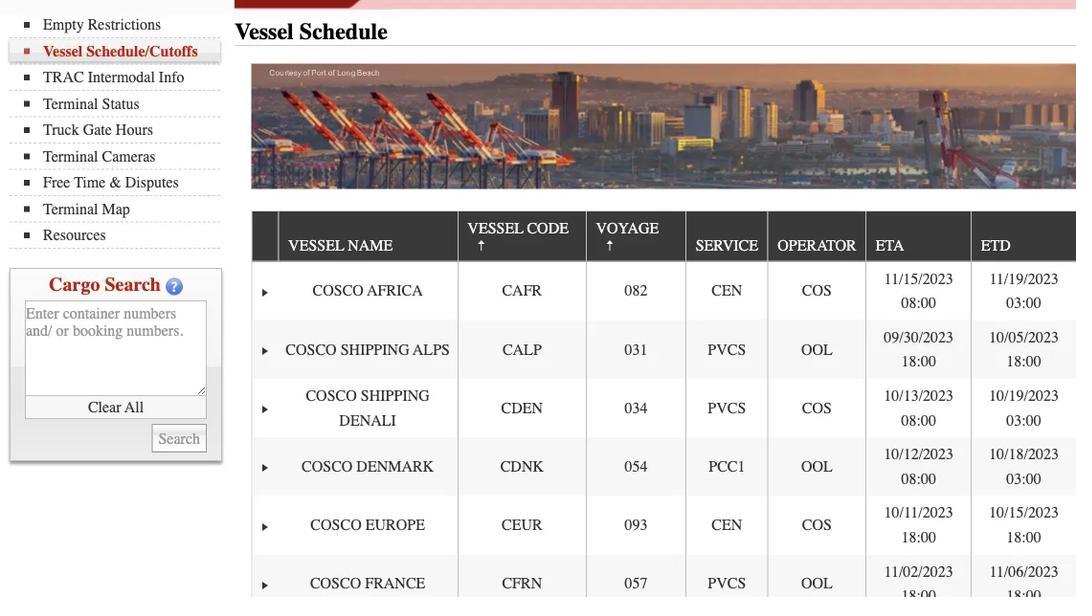 Task type: locate. For each thing, give the bounding box(es) containing it.
057 cell
[[586, 555, 686, 598]]

row up 057
[[252, 496, 1076, 555]]

time
[[74, 174, 106, 192]]

10/13/2023
[[884, 387, 954, 405]]

03:00 for 10/18/2023 03:00
[[1007, 470, 1042, 488]]

0 vertical spatial 03:00
[[1007, 294, 1042, 312]]

18:00 for 10/15/2023 18:00
[[1007, 529, 1042, 547]]

18:00 down 10/11/2023
[[902, 529, 936, 547]]

terminal down truck
[[43, 147, 98, 165]]

cen cell down service
[[686, 262, 768, 320]]

vessel
[[468, 219, 524, 237], [288, 237, 344, 255]]

cfrn cell
[[458, 555, 586, 598]]

cosco inside cell
[[310, 575, 361, 593]]

cosco for cosco shipping denali
[[306, 387, 357, 405]]

3 ool from the top
[[802, 575, 833, 593]]

5 row from the top
[[252, 438, 1076, 496]]

row containing vessel code
[[252, 212, 1076, 262]]

cosco left france
[[310, 575, 361, 593]]

cos cell
[[768, 262, 866, 320], [768, 379, 866, 438], [768, 496, 866, 555]]

0 vertical spatial cos cell
[[768, 262, 866, 320]]

cosco for cosco france
[[310, 575, 361, 593]]

map
[[102, 200, 130, 218]]

0 vertical spatial cen
[[712, 282, 743, 300]]

2 pvcs cell from the top
[[686, 379, 768, 438]]

trac intermodal info link
[[24, 68, 220, 86]]

08:00 down 11/15/2023
[[902, 294, 936, 312]]

03:00 inside 10/18/2023 03:00
[[1007, 470, 1042, 488]]

tree grid
[[252, 212, 1076, 598]]

0 vertical spatial ool cell
[[768, 320, 866, 379]]

1 ool from the top
[[802, 341, 833, 359]]

4 row from the top
[[252, 379, 1076, 438]]

1 vertical spatial cen
[[712, 517, 743, 534]]

1 pvcs cell from the top
[[686, 320, 768, 379]]

ool
[[802, 341, 833, 359], [802, 458, 833, 476], [802, 575, 833, 593]]

2 pvcs from the top
[[708, 399, 746, 417]]

082
[[625, 282, 648, 300]]

2 vertical spatial cos cell
[[768, 496, 866, 555]]

3 pvcs cell from the top
[[686, 555, 768, 598]]

0 vertical spatial terminal
[[43, 95, 98, 113]]

1 ool cell from the top
[[768, 320, 866, 379]]

03:00 down 10/19/2023
[[1007, 412, 1042, 429]]

denmark
[[357, 458, 434, 476]]

082 cell
[[586, 262, 686, 320]]

pvcs cell right 031
[[686, 320, 768, 379]]

pvcs for 057
[[708, 575, 746, 593]]

denali
[[339, 412, 396, 429]]

pvcs cell
[[686, 320, 768, 379], [686, 379, 768, 438], [686, 555, 768, 598]]

10/12/2023 08:00
[[884, 446, 954, 488]]

vessel schedule/cutoffs link
[[24, 42, 220, 60]]

08:00 inside 10/12/2023 08:00
[[902, 470, 936, 488]]

row group containing 11/15/2023 08:00
[[252, 262, 1076, 598]]

vessel down empty
[[43, 42, 83, 60]]

1 vertical spatial pvcs
[[708, 399, 746, 417]]

2 cos cell from the top
[[768, 379, 866, 438]]

cosco down cosco africa cell
[[286, 341, 337, 359]]

vessel schedule
[[235, 19, 388, 45]]

18:00 inside 10/15/2023 18:00
[[1007, 529, 1042, 547]]

ool cell for 10/12/2023
[[768, 438, 866, 496]]

1 horizontal spatial vessel
[[468, 219, 524, 237]]

cargo search
[[49, 274, 161, 296]]

cos cell for 11/15/2023
[[768, 262, 866, 320]]

2 vertical spatial cos
[[802, 517, 832, 534]]

cden
[[501, 399, 543, 417]]

cosco for cosco denmark
[[302, 458, 353, 476]]

empty restrictions link
[[24, 16, 220, 34]]

0 vertical spatial ool
[[802, 341, 833, 359]]

row up 031
[[252, 262, 1076, 320]]

2 vertical spatial pvcs
[[708, 575, 746, 593]]

0 vertical spatial cos
[[802, 282, 832, 300]]

None submit
[[152, 424, 207, 453]]

etd link
[[981, 229, 1020, 261]]

11/15/2023 08:00 cell
[[866, 262, 971, 320]]

pvcs cell up pcc1
[[686, 379, 768, 438]]

cen cell
[[686, 262, 768, 320], [686, 496, 768, 555]]

row down the 093
[[252, 555, 1076, 598]]

11/15/2023 08:00
[[884, 270, 954, 312]]

10/15/2023 18:00 cell
[[971, 496, 1076, 555]]

Enter container numbers and/ or booking numbers.  text field
[[25, 301, 207, 396]]

cdnk
[[501, 458, 544, 476]]

shipping up denali
[[361, 387, 430, 405]]

cargo
[[49, 274, 100, 296]]

1 vertical spatial terminal
[[43, 147, 98, 165]]

shipping for alps
[[341, 341, 410, 359]]

18:00 inside the 11/06/2023 18:00
[[1007, 587, 1042, 598]]

free
[[43, 174, 70, 192]]

free time & disputes link
[[24, 174, 220, 192]]

1 cos cell from the top
[[768, 262, 866, 320]]

11/06/2023 18:00 cell
[[971, 555, 1076, 598]]

10/11/2023 18:00
[[884, 504, 954, 547]]

09/30/2023 18:00
[[884, 329, 954, 371]]

031 cell
[[586, 320, 686, 379]]

pvcs right 057
[[708, 575, 746, 593]]

0 horizontal spatial vessel
[[43, 42, 83, 60]]

eta link
[[876, 229, 914, 261]]

service link
[[696, 229, 768, 261]]

08:00 for 10/12/2023 08:00
[[902, 470, 936, 488]]

3 ool cell from the top
[[768, 555, 866, 598]]

shipping left alps
[[341, 341, 410, 359]]

cden cell
[[458, 379, 586, 438]]

pvcs cell for 057
[[686, 555, 768, 598]]

cosco up denali
[[306, 387, 357, 405]]

3 terminal from the top
[[43, 200, 98, 218]]

03:00 down 11/19/2023
[[1007, 294, 1042, 312]]

row
[[252, 212, 1076, 262], [252, 262, 1076, 320], [252, 320, 1076, 379], [252, 379, 1076, 438], [252, 438, 1076, 496], [252, 496, 1076, 555], [252, 555, 1076, 598]]

10/05/2023 18:00 cell
[[971, 320, 1076, 379]]

status
[[102, 95, 139, 113]]

1 08:00 from the top
[[902, 294, 936, 312]]

1 vertical spatial ool cell
[[768, 438, 866, 496]]

03:00
[[1007, 294, 1042, 312], [1007, 412, 1042, 429], [1007, 470, 1042, 488]]

voyage link
[[596, 212, 659, 261]]

18:00 inside 09/30/2023 18:00
[[902, 353, 936, 371]]

2 vertical spatial ool
[[802, 575, 833, 593]]

2 cen from the top
[[712, 517, 743, 534]]

2 08:00 from the top
[[902, 412, 936, 429]]

3 row from the top
[[252, 320, 1076, 379]]

cosco down denali
[[302, 458, 353, 476]]

truck
[[43, 121, 79, 139]]

2 03:00 from the top
[[1007, 412, 1042, 429]]

18:00 for 10/11/2023 18:00
[[902, 529, 936, 547]]

3 cos cell from the top
[[768, 496, 866, 555]]

vessel
[[235, 19, 294, 45], [43, 42, 83, 60]]

11/02/2023 18:00 cell
[[866, 555, 971, 598]]

11/19/2023
[[990, 270, 1059, 288]]

shipping inside cosco shipping denali
[[361, 387, 430, 405]]

europe
[[366, 517, 425, 534]]

1 cos from the top
[[802, 282, 832, 300]]

1 vertical spatial cos
[[802, 399, 832, 417]]

0 vertical spatial pvcs
[[708, 341, 746, 359]]

vessel left name
[[288, 237, 344, 255]]

10/12/2023 08:00 cell
[[866, 438, 971, 496]]

cen for 082
[[712, 282, 743, 300]]

pvcs cell for 034
[[686, 379, 768, 438]]

1 horizontal spatial vessel
[[235, 19, 294, 45]]

cen for 093
[[712, 517, 743, 534]]

11/06/2023 18:00
[[990, 563, 1059, 598]]

ool cell
[[768, 320, 866, 379], [768, 438, 866, 496], [768, 555, 866, 598]]

cosco europe cell
[[278, 496, 458, 555]]

ool for 11/02/2023
[[802, 575, 833, 593]]

18:00 inside the 10/05/2023 18:00
[[1007, 353, 1042, 371]]

cen down service
[[712, 282, 743, 300]]

18:00 down the 10/15/2023
[[1007, 529, 1042, 547]]

2 row from the top
[[252, 262, 1076, 320]]

1 row from the top
[[252, 212, 1076, 262]]

18:00 down "11/06/2023"
[[1007, 587, 1042, 598]]

cosco down vessel name
[[313, 282, 364, 300]]

vessel left schedule
[[235, 19, 294, 45]]

row up 054
[[252, 379, 1076, 438]]

03:00 for 11/19/2023 03:00
[[1007, 294, 1042, 312]]

&
[[110, 174, 121, 192]]

2 vertical spatial 08:00
[[902, 470, 936, 488]]

cen cell down pcc1
[[686, 496, 768, 555]]

shipping
[[341, 341, 410, 359], [361, 387, 430, 405]]

1 cen from the top
[[712, 282, 743, 300]]

08:00 for 11/15/2023 08:00
[[902, 294, 936, 312]]

18:00
[[902, 353, 936, 371], [1007, 353, 1042, 371], [902, 529, 936, 547], [1007, 529, 1042, 547], [902, 587, 936, 598], [1007, 587, 1042, 598]]

row up 034
[[252, 320, 1076, 379]]

0 horizontal spatial vessel
[[288, 237, 344, 255]]

18:00 for 09/30/2023 18:00
[[902, 353, 936, 371]]

row up the 093
[[252, 438, 1076, 496]]

18:00 down the 09/30/2023
[[902, 353, 936, 371]]

18:00 down the 11/02/2023
[[902, 587, 936, 598]]

calp
[[503, 341, 542, 359]]

terminal up resources
[[43, 200, 98, 218]]

2 ool from the top
[[802, 458, 833, 476]]

11/02/2023
[[884, 563, 954, 581]]

2 vertical spatial 03:00
[[1007, 470, 1042, 488]]

18:00 inside 10/11/2023 18:00
[[902, 529, 936, 547]]

2 cos from the top
[[802, 399, 832, 417]]

truck gate hours link
[[24, 121, 220, 139]]

2 vertical spatial ool cell
[[768, 555, 866, 598]]

terminal down trac
[[43, 95, 98, 113]]

africa
[[367, 282, 423, 300]]

10/11/2023
[[884, 504, 954, 522]]

1 vertical spatial cos cell
[[768, 379, 866, 438]]

cosco inside cosco shipping denali
[[306, 387, 357, 405]]

ool for 09/30/2023
[[802, 341, 833, 359]]

08:00 down 10/12/2023
[[902, 470, 936, 488]]

11/19/2023 03:00 cell
[[971, 262, 1076, 320]]

034
[[625, 399, 648, 417]]

3 pvcs from the top
[[708, 575, 746, 593]]

03:00 inside 11/19/2023 03:00
[[1007, 294, 1042, 312]]

1 vertical spatial ool
[[802, 458, 833, 476]]

pvcs cell right 057
[[686, 555, 768, 598]]

cos cell for 10/13/2023
[[768, 379, 866, 438]]

row group
[[252, 262, 1076, 598]]

6 row from the top
[[252, 496, 1076, 555]]

clear all button
[[25, 396, 207, 419]]

vessel left code
[[468, 219, 524, 237]]

eta
[[876, 237, 905, 255]]

1 vertical spatial cen cell
[[686, 496, 768, 555]]

menu bar containing empty restrictions
[[10, 14, 230, 249]]

pvcs up pcc1
[[708, 399, 746, 417]]

1 vertical spatial 03:00
[[1007, 412, 1042, 429]]

ool for 10/12/2023
[[802, 458, 833, 476]]

operator
[[778, 237, 857, 255]]

3 03:00 from the top
[[1007, 470, 1042, 488]]

18:00 down "10/05/2023"
[[1007, 353, 1042, 371]]

1 vertical spatial 08:00
[[902, 412, 936, 429]]

cen
[[712, 282, 743, 300], [712, 517, 743, 534]]

cos for 11/15/2023
[[802, 282, 832, 300]]

vessel for vessel code
[[468, 219, 524, 237]]

menu bar
[[10, 14, 230, 249]]

3 08:00 from the top
[[902, 470, 936, 488]]

row up 082
[[252, 212, 1076, 262]]

1 03:00 from the top
[[1007, 294, 1042, 312]]

2 ool cell from the top
[[768, 438, 866, 496]]

1 vertical spatial shipping
[[361, 387, 430, 405]]

10/05/2023 18:00
[[989, 329, 1059, 371]]

0 vertical spatial 08:00
[[902, 294, 936, 312]]

pvcs for 034
[[708, 399, 746, 417]]

france
[[365, 575, 426, 593]]

3 cos from the top
[[802, 517, 832, 534]]

1 terminal from the top
[[43, 95, 98, 113]]

18:00 for 10/05/2023 18:00
[[1007, 353, 1042, 371]]

18:00 for 11/06/2023 18:00
[[1007, 587, 1042, 598]]

1 cen cell from the top
[[686, 262, 768, 320]]

10/15/2023 18:00
[[989, 504, 1059, 547]]

10/19/2023 03:00 cell
[[971, 379, 1076, 438]]

09/30/2023 18:00 cell
[[866, 320, 971, 379]]

etd
[[981, 237, 1011, 255]]

7 row from the top
[[252, 555, 1076, 598]]

intermodal
[[88, 68, 155, 86]]

cen down pcc1 cell
[[712, 517, 743, 534]]

0 vertical spatial cen cell
[[686, 262, 768, 320]]

03:00 inside the 10/19/2023 03:00
[[1007, 412, 1042, 429]]

pvcs right 031
[[708, 341, 746, 359]]

vessel code link
[[468, 212, 569, 261]]

resources
[[43, 226, 106, 244]]

clear
[[88, 399, 121, 416]]

pvcs
[[708, 341, 746, 359], [708, 399, 746, 417], [708, 575, 746, 593]]

08:00 down 10/13/2023
[[902, 412, 936, 429]]

08:00 inside the 10/13/2023 08:00
[[902, 412, 936, 429]]

cosco france cell
[[278, 555, 458, 598]]

08:00 inside 11/15/2023 08:00
[[902, 294, 936, 312]]

10/18/2023
[[989, 446, 1059, 463]]

2 cen cell from the top
[[686, 496, 768, 555]]

1 pvcs from the top
[[708, 341, 746, 359]]

10/18/2023 03:00
[[989, 446, 1059, 488]]

2 vertical spatial terminal
[[43, 200, 98, 218]]

0 vertical spatial shipping
[[341, 341, 410, 359]]

18:00 inside 11/02/2023 18:00
[[902, 587, 936, 598]]

cosco left europe
[[311, 517, 362, 534]]

03:00 down 10/18/2023
[[1007, 470, 1042, 488]]



Task type: describe. For each thing, give the bounding box(es) containing it.
cosco denmark cell
[[278, 438, 458, 496]]

row containing 11/02/2023 18:00
[[252, 555, 1076, 598]]

pcc1
[[709, 458, 746, 476]]

cameras
[[102, 147, 156, 165]]

tree grid containing vessel code
[[252, 212, 1076, 598]]

cos for 10/13/2023
[[802, 399, 832, 417]]

vessel name
[[288, 237, 393, 255]]

03:00 for 10/19/2023 03:00
[[1007, 412, 1042, 429]]

pvcs for 031
[[708, 341, 746, 359]]

cosco for cosco shipping alps
[[286, 341, 337, 359]]

10/18/2023 03:00 cell
[[971, 438, 1076, 496]]

11/02/2023 18:00
[[884, 563, 954, 598]]

terminal status link
[[24, 95, 220, 113]]

cosco france
[[310, 575, 426, 593]]

code
[[527, 219, 569, 237]]

11/19/2023 03:00
[[990, 270, 1059, 312]]

cafr cell
[[458, 262, 586, 320]]

cen cell for 093
[[686, 496, 768, 555]]

schedule
[[300, 19, 388, 45]]

cen cell for 082
[[686, 262, 768, 320]]

cdnk cell
[[458, 438, 586, 496]]

gate
[[83, 121, 112, 139]]

row containing 10/11/2023 18:00
[[252, 496, 1076, 555]]

clear all
[[88, 399, 144, 416]]

054
[[625, 458, 648, 476]]

restrictions
[[88, 16, 161, 34]]

cosco shipping denali
[[306, 387, 430, 429]]

ceur cell
[[458, 496, 586, 555]]

cosco shipping alps
[[286, 341, 450, 359]]

vessel inside empty restrictions vessel schedule/cutoffs trac intermodal info terminal status truck gate hours terminal cameras free time & disputes terminal map resources
[[43, 42, 83, 60]]

08:00 for 10/13/2023 08:00
[[902, 412, 936, 429]]

calp cell
[[458, 320, 586, 379]]

cos cell for 10/11/2023
[[768, 496, 866, 555]]

operator link
[[778, 229, 866, 261]]

cafr
[[502, 282, 542, 300]]

ool cell for 09/30/2023
[[768, 320, 866, 379]]

093
[[625, 517, 648, 534]]

cosco europe
[[311, 517, 425, 534]]

pcc1 cell
[[686, 438, 768, 496]]

resources link
[[24, 226, 220, 244]]

vessel name link
[[288, 229, 402, 261]]

cosco africa
[[313, 282, 423, 300]]

empty restrictions vessel schedule/cutoffs trac intermodal info terminal status truck gate hours terminal cameras free time & disputes terminal map resources
[[43, 16, 198, 244]]

vessel for vessel name
[[288, 237, 344, 255]]

terminal map link
[[24, 200, 220, 218]]

row containing 11/15/2023 08:00
[[252, 262, 1076, 320]]

09/30/2023
[[884, 329, 954, 346]]

cosco for cosco africa
[[313, 282, 364, 300]]

service
[[696, 237, 759, 255]]

cosco africa cell
[[278, 262, 458, 320]]

031
[[625, 341, 648, 359]]

054 cell
[[586, 438, 686, 496]]

row containing cosco shipping denali
[[252, 379, 1076, 438]]

trac
[[43, 68, 84, 86]]

10/05/2023
[[989, 329, 1059, 346]]

cosco denmark
[[302, 458, 434, 476]]

10/12/2023
[[884, 446, 954, 463]]

row containing 09/30/2023 18:00
[[252, 320, 1076, 379]]

ceur
[[502, 517, 543, 534]]

10/13/2023 08:00 cell
[[866, 379, 971, 438]]

row containing 10/12/2023 08:00
[[252, 438, 1076, 496]]

2 terminal from the top
[[43, 147, 98, 165]]

cfrn
[[502, 575, 542, 593]]

cosco shipping alps cell
[[278, 320, 458, 379]]

terminal cameras link
[[24, 147, 220, 165]]

11/06/2023
[[990, 563, 1059, 581]]

schedule/cutoffs
[[86, 42, 198, 60]]

10/13/2023 08:00
[[884, 387, 954, 429]]

cos for 10/11/2023
[[802, 517, 832, 534]]

ool cell for 11/02/2023
[[768, 555, 866, 598]]

10/11/2023 18:00 cell
[[866, 496, 971, 555]]

pvcs cell for 031
[[686, 320, 768, 379]]

057
[[625, 575, 648, 593]]

093 cell
[[586, 496, 686, 555]]

034 cell
[[586, 379, 686, 438]]

18:00 for 11/02/2023 18:00
[[902, 587, 936, 598]]

hours
[[116, 121, 153, 139]]

vessel code
[[468, 219, 569, 237]]

10/19/2023
[[989, 387, 1059, 405]]

10/19/2023 03:00
[[989, 387, 1059, 429]]

voyage
[[596, 219, 659, 237]]

11/15/2023
[[884, 270, 954, 288]]

10/15/2023
[[989, 504, 1059, 522]]

shipping for denali
[[361, 387, 430, 405]]

name
[[348, 237, 393, 255]]

cosco for cosco europe
[[311, 517, 362, 534]]

empty
[[43, 16, 84, 34]]

disputes
[[125, 174, 179, 192]]

alps
[[413, 341, 450, 359]]

info
[[159, 68, 184, 86]]

cosco shipping denali cell
[[278, 379, 458, 438]]

all
[[125, 399, 144, 416]]

search
[[105, 274, 161, 296]]



Task type: vqa. For each thing, say whether or not it's contained in the screenshot.


